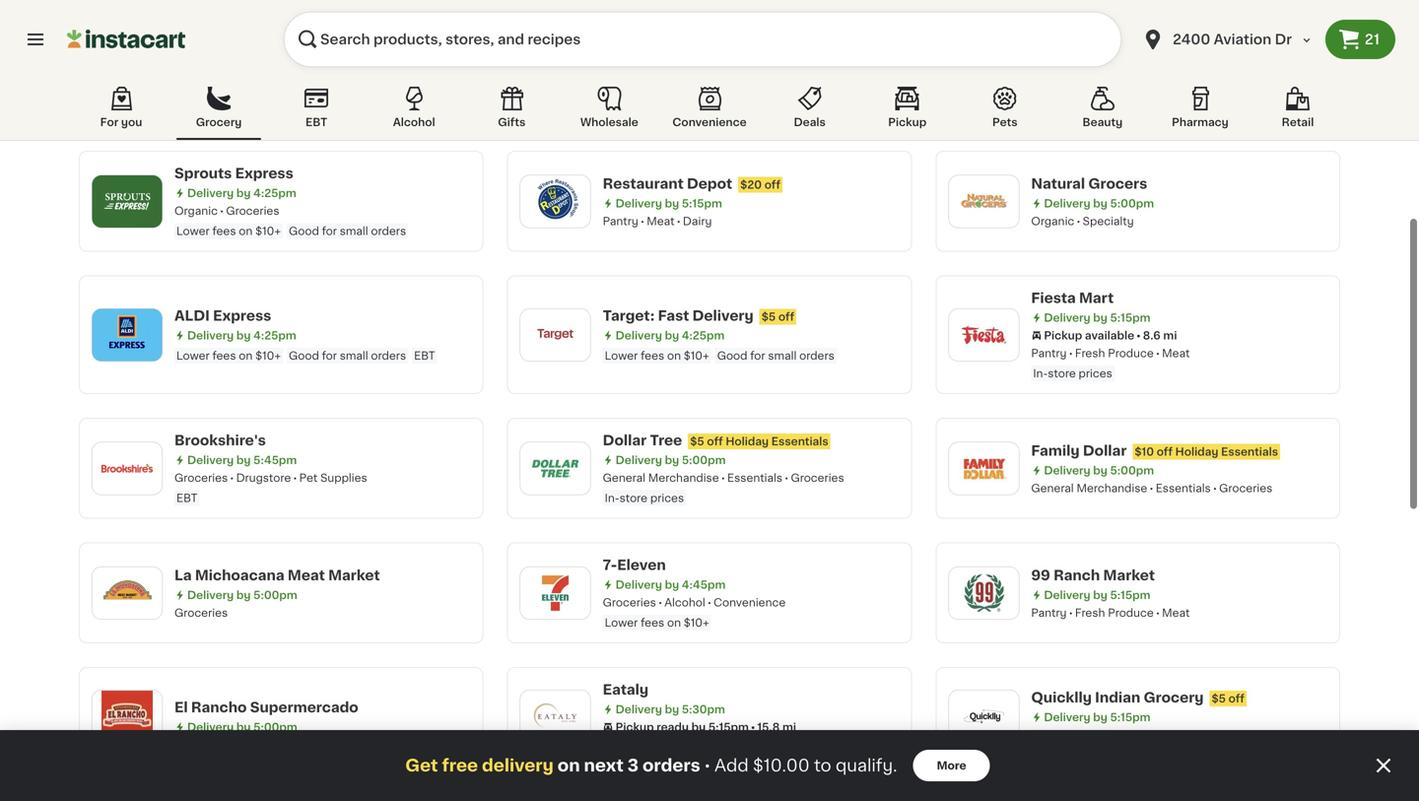 Task type: vqa. For each thing, say whether or not it's contained in the screenshot.
target
no



Task type: describe. For each thing, give the bounding box(es) containing it.
3
[[627, 757, 639, 774]]

pickup ready in 45 min 4.7 mi
[[187, 63, 355, 74]]

$5 for quicklly indian grocery
[[1212, 693, 1226, 704]]

by for el rancho supermercado logo
[[236, 722, 251, 733]]

pets button
[[963, 83, 1047, 140]]

fees down aldi express on the top left of the page
[[212, 350, 236, 361]]

delivery for quicklly indian grocery logo
[[1044, 712, 1090, 723]]

delivery by 4:45pm
[[616, 579, 726, 590]]

instacart image
[[67, 28, 185, 51]]

meat up the quicklly indian grocery $5 off
[[1162, 607, 1190, 618]]

supplies
[[320, 473, 367, 483]]

retail
[[1282, 117, 1314, 128]]

5:30pm for organic
[[1110, 64, 1153, 75]]

qualify.
[[836, 757, 897, 774]]

ebt button
[[274, 83, 359, 140]]

delivery for 7-eleven logo
[[616, 579, 662, 590]]

fast
[[658, 309, 689, 323]]

good for lower fees on $10+ good for small orders
[[717, 350, 747, 361]]

$10+ inside organic groceries lower fees on $10+ good for small orders
[[255, 226, 281, 237]]

delivery for target: fast delivery logo
[[616, 330, 662, 341]]

1 vertical spatial grocery
[[1144, 691, 1204, 704]]

pharmacy
[[1172, 117, 1229, 128]]

5:15pm for 99 ranch market logo
[[1110, 590, 1150, 600]]

groceries drugstore pet supplies ebt
[[174, 473, 367, 504]]

la
[[174, 568, 192, 582]]

ebt inside groceries drugstore pet supplies ebt
[[176, 493, 198, 504]]

pharmacy button
[[1158, 83, 1243, 140]]

delivery by 4:25pm for aldi
[[187, 330, 296, 341]]

el rancho supermercado logo image
[[101, 691, 153, 742]]

delivery by 4:25pm for sprouts
[[187, 188, 296, 199]]

99 ranch market
[[1031, 568, 1155, 582]]

delivery by 5:00pm down family
[[1044, 465, 1154, 476]]

$10+ inside 'groceries alcohol convenience lower fees on $10+'
[[684, 617, 709, 628]]

groceries inside general merchandise essentials groceries in-store prices
[[791, 473, 844, 483]]

aldi for aldi express
[[174, 309, 210, 323]]

pantry meat dairy
[[603, 216, 712, 226]]

off for family dollar
[[1157, 446, 1173, 457]]

dollar tree logo image
[[530, 443, 581, 494]]

rancho
[[191, 701, 247, 714]]

essentials inside family dollar $10 off holiday essentials
[[1221, 446, 1278, 457]]

$5 for target: fast delivery
[[761, 311, 776, 322]]

5:00pm down dollar tree $5 off holiday essentials
[[682, 455, 726, 466]]

1 horizontal spatial wholesale
[[664, 82, 721, 93]]

aldi for aldi
[[174, 24, 210, 38]]

2400 aviation dr
[[1173, 33, 1292, 46]]

aldi express
[[174, 309, 271, 323]]

brookshire's logo image
[[101, 443, 153, 494]]

lower fees on $10+ good for small orders ebt
[[176, 350, 435, 361]]

family
[[1031, 444, 1080, 457]]

organic down "natural"
[[1031, 216, 1074, 226]]

2 vertical spatial store
[[1048, 732, 1076, 743]]

for
[[100, 117, 118, 128]]

alcohol inside 'groceries alcohol convenience lower fees on $10+'
[[664, 597, 705, 608]]

delivery for the la michoacana meat market logo
[[187, 590, 234, 600]]

grocery inside button
[[196, 117, 242, 128]]

by up groceries wholesale
[[665, 64, 679, 75]]

5:15pm up convenience button
[[682, 64, 722, 75]]

delivery up groceries wholesale
[[616, 64, 662, 75]]

pickup for pickup available
[[1044, 330, 1082, 341]]

gifts button
[[469, 83, 554, 140]]

michoacana
[[195, 568, 284, 582]]

$20
[[740, 179, 762, 190]]

5:15pm up 'add'
[[708, 722, 749, 733]]

for for lower fees on $10+ good for small orders ebt
[[322, 350, 337, 361]]

delivery for dollar tree logo
[[616, 455, 662, 466]]

orders inside organic groceries lower fees on $10+ good for small orders
[[371, 226, 406, 237]]

$10.00
[[753, 757, 810, 774]]

$10+ down target: fast delivery $5 off
[[684, 350, 709, 361]]

el
[[174, 701, 188, 714]]

21
[[1365, 33, 1380, 46]]

shop categories tab list
[[79, 83, 1340, 140]]

beauty button
[[1060, 83, 1145, 140]]

eataly logo image
[[530, 691, 581, 742]]

prepared meals
[[1031, 82, 1116, 93]]

delivery for 99 ranch market logo
[[1044, 590, 1090, 600]]

small for lower fees on $10+ good for small orders
[[768, 350, 797, 361]]

pickup ready by 5:15pm
[[616, 722, 749, 733]]

delivery by 5:15pm for 8.6 mi
[[1044, 312, 1150, 323]]

8.6 mi
[[1143, 330, 1177, 341]]

2400
[[1173, 33, 1210, 46]]

alcohol inside button
[[393, 117, 435, 128]]

express for aldi express
[[213, 309, 271, 323]]

delivery by 5:15pm up groceries wholesale
[[616, 64, 722, 75]]

get
[[405, 757, 438, 774]]

pantry for pantry fresh produce meat in-store prices
[[1031, 348, 1067, 359]]

la michoacana meat market
[[174, 568, 380, 582]]

7-eleven
[[603, 558, 666, 572]]

delivery by 5:00pm for natural grocers
[[1044, 198, 1154, 209]]

delivery by 5:00pm for la michoacana meat market
[[187, 590, 297, 600]]

holiday for dollar
[[1175, 446, 1218, 457]]

you
[[121, 117, 142, 128]]

add
[[714, 757, 749, 774]]

aldi express logo image
[[101, 309, 153, 360]]

wholesale inside wholesale button
[[580, 117, 638, 128]]

7-eleven logo image
[[530, 567, 581, 619]]

depot
[[687, 177, 732, 190]]

lower down aldi express on the top left of the page
[[176, 350, 210, 361]]

2400 aviation dr button
[[1129, 12, 1325, 67]]

5:15pm for restaurant depot logo
[[682, 198, 722, 209]]

fees down fast
[[641, 350, 664, 361]]

$10+ down aldi express on the top left of the page
[[255, 350, 281, 361]]

fiesta
[[1031, 291, 1076, 305]]

0 horizontal spatial dollar
[[603, 434, 647, 447]]

45
[[276, 63, 291, 74]]

min
[[293, 63, 314, 74]]

0 horizontal spatial mi
[[342, 63, 355, 74]]

delivery
[[482, 757, 554, 774]]

target: fast delivery logo image
[[530, 309, 581, 360]]

el rancho supermercado
[[174, 701, 358, 714]]

natural
[[1031, 177, 1085, 190]]

fiesta mart logo image
[[958, 309, 1009, 360]]

to
[[814, 757, 831, 774]]

in- for pantry fresh produce meat in-store prices
[[1033, 368, 1048, 379]]

21 button
[[1325, 20, 1395, 59]]

restaurant depot $20 off
[[603, 177, 780, 190]]

for you
[[100, 117, 142, 128]]

fresh for pantry fresh produce meat
[[1075, 607, 1105, 618]]

convenience inside 'groceries alcohol convenience lower fees on $10+'
[[714, 597, 786, 608]]

5:00pm for natural grocers
[[1110, 198, 1154, 209]]

pickup for pickup
[[888, 117, 926, 128]]

delivery for natural grocers logo
[[1044, 198, 1090, 209]]

15.8 mi
[[757, 722, 796, 733]]

specialty
[[1083, 216, 1134, 226]]

delivery up grocery button
[[187, 45, 234, 56]]

delivery for restaurant depot logo
[[616, 198, 662, 209]]

target:
[[603, 309, 655, 323]]

brookshire's
[[174, 434, 266, 447]]

groceries inside organic groceries lower fees on $10+ good for small orders
[[226, 205, 279, 216]]

delivery by 5:45pm
[[187, 455, 297, 466]]

$10
[[1135, 446, 1154, 457]]

delivery for eataly logo
[[616, 704, 662, 715]]

4.7
[[322, 63, 339, 74]]

supermercado
[[250, 701, 358, 714]]

eleven
[[617, 558, 666, 572]]

beauty
[[1083, 117, 1123, 128]]

by up pickup ready in 45 min 4.7 mi
[[236, 45, 251, 56]]

ebt inside button
[[306, 117, 327, 128]]

5:15pm for fiesta mart logo
[[1110, 312, 1150, 323]]

pet
[[299, 473, 318, 483]]

8.6
[[1143, 330, 1161, 341]]

deals button
[[767, 83, 852, 140]]

meat right michoacana at left bottom
[[288, 568, 325, 582]]

essentials inside dollar tree $5 off holiday essentials
[[771, 436, 828, 447]]

available
[[1085, 330, 1134, 341]]

1 market from the left
[[328, 568, 380, 582]]

delivery by 4:25pm down fast
[[616, 330, 725, 341]]

quicklly indian grocery $5 off
[[1031, 691, 1244, 704]]

small for lower fees on $10+ good for small orders ebt
[[340, 350, 368, 361]]

lower inside organic groceries lower fees on $10+ good for small orders
[[176, 226, 210, 237]]

deals
[[794, 117, 826, 128]]

next
[[584, 757, 624, 774]]

delivery by 5:15pm for meat
[[616, 198, 722, 209]]

alcohol button
[[372, 83, 456, 140]]

by for family dollar logo
[[1093, 465, 1107, 476]]

by for dollar tree logo
[[665, 455, 679, 466]]

pantry fresh produce meat in-store prices
[[1031, 348, 1190, 379]]

general for general merchandise essentials groceries in-store prices
[[603, 473, 645, 483]]

5:15pm for quicklly indian grocery logo
[[1110, 712, 1150, 723]]

by for the la michoacana meat market logo
[[236, 590, 251, 600]]

in- for general merchandise essentials groceries in-store prices
[[605, 493, 619, 504]]

fiesta mart
[[1031, 291, 1114, 305]]

by for sprouts express logo
[[236, 188, 251, 199]]

delivery up lower fees on $10+ good for small orders
[[692, 309, 754, 323]]

eataly
[[603, 683, 648, 697]]

7-
[[603, 558, 617, 572]]

prices for fresh
[[1079, 368, 1112, 379]]

•
[[704, 758, 711, 773]]

family dollar $10 off holiday essentials
[[1031, 444, 1278, 457]]

on down fast
[[667, 350, 681, 361]]

tree
[[650, 434, 682, 447]]

pickup for pickup ready in 45 min 4.7 mi
[[187, 63, 226, 74]]

5:00pm down '$10'
[[1110, 465, 1154, 476]]

organic down min
[[290, 81, 334, 92]]

dollar tree $5 off holiday essentials
[[603, 434, 828, 447]]

fresh for pantry fresh produce meat in-store prices
[[1075, 348, 1105, 359]]

by up •
[[691, 722, 706, 733]]



Task type: locate. For each thing, give the bounding box(es) containing it.
on inside treatment tracker modal dialog
[[558, 757, 580, 774]]

orders
[[371, 226, 406, 237], [371, 350, 406, 361], [799, 350, 834, 361], [642, 757, 700, 774]]

by up available
[[1093, 312, 1107, 323]]

fees inside 'groceries alcohol convenience lower fees on $10+'
[[641, 617, 664, 628]]

aldi
[[174, 24, 210, 38], [174, 309, 210, 323]]

1 vertical spatial fresh
[[1075, 607, 1105, 618]]

1 horizontal spatial delivery by 5:30pm
[[1044, 64, 1153, 75]]

organic down sprouts
[[174, 205, 218, 216]]

general merchandise essentials groceries in-store prices
[[603, 473, 844, 504]]

delivery by 5:30pm for 15.8 mi
[[616, 704, 725, 715]]

2 vertical spatial prices
[[1079, 732, 1112, 743]]

produce inside pantry fresh produce meat in-store prices
[[1108, 348, 1154, 359]]

pickup inside button
[[888, 117, 926, 128]]

wholesale button
[[567, 83, 652, 140]]

produce for pantry fresh produce meat in-store prices
[[1108, 348, 1154, 359]]

mi right the '15.8'
[[782, 722, 796, 733]]

1 horizontal spatial ready
[[657, 722, 689, 733]]

$5 inside target: fast delivery $5 off
[[761, 311, 776, 322]]

4:25pm down target: fast delivery $5 off
[[682, 330, 725, 341]]

general merchandise essentials groceries
[[1031, 483, 1272, 493]]

1 horizontal spatial dollar
[[1083, 444, 1127, 457]]

1 horizontal spatial merchandise
[[1077, 483, 1147, 493]]

by up drugstore
[[236, 455, 251, 466]]

5:30pm up meals
[[1110, 64, 1153, 75]]

prices inside pantry fresh produce meat in-store prices
[[1079, 368, 1112, 379]]

holiday inside dollar tree $5 off holiday essentials
[[726, 436, 769, 447]]

in
[[263, 63, 273, 74]]

0 vertical spatial alcohol
[[393, 117, 435, 128]]

1 horizontal spatial 5:30pm
[[1110, 64, 1153, 75]]

mi for eataly
[[782, 722, 796, 733]]

pantry down restaurant
[[603, 216, 638, 226]]

on down delivery by 4:45pm
[[667, 617, 681, 628]]

produce
[[1108, 348, 1154, 359], [1108, 607, 1154, 618]]

merchandise down '$10'
[[1077, 483, 1147, 493]]

by up pantry fresh produce meat
[[1093, 590, 1107, 600]]

lower
[[176, 226, 210, 237], [176, 350, 210, 361], [605, 350, 638, 361], [605, 617, 638, 628]]

None search field
[[284, 12, 1122, 67]]

4:45pm
[[682, 579, 726, 590]]

0 vertical spatial express
[[235, 167, 293, 180]]

off inside restaurant depot $20 off
[[764, 179, 780, 190]]

2 vertical spatial pantry
[[1031, 607, 1067, 618]]

1 vertical spatial wholesale
[[580, 117, 638, 128]]

0 vertical spatial convenience
[[672, 117, 747, 128]]

5:00pm down grocers at the right top of the page
[[1110, 198, 1154, 209]]

express up lower fees on $10+ good for small orders ebt
[[213, 309, 271, 323]]

fees
[[212, 226, 236, 237], [212, 350, 236, 361], [641, 350, 664, 361], [641, 617, 664, 628]]

wholesale down groceries wholesale
[[580, 117, 638, 128]]

express for sprouts express
[[235, 167, 293, 180]]

drugstore
[[236, 473, 291, 483]]

2 vertical spatial in-
[[1033, 732, 1048, 743]]

good for lower fees on $10+ good for small orders ebt
[[289, 350, 319, 361]]

produce down "99 ranch market"
[[1108, 607, 1154, 618]]

store inside general merchandise essentials groceries in-store prices
[[619, 493, 647, 504]]

0 vertical spatial fresh
[[1075, 348, 1105, 359]]

0 horizontal spatial holiday
[[726, 436, 769, 447]]

small
[[340, 226, 368, 237], [340, 350, 368, 361], [768, 350, 797, 361]]

more button
[[913, 750, 990, 781]]

5:00pm down the la michoacana meat market
[[253, 590, 297, 600]]

sprouts express logo image
[[101, 176, 153, 227]]

pickup up 3
[[616, 722, 654, 733]]

1 horizontal spatial grocery
[[1144, 691, 1204, 704]]

delivery by 5:00pm up in
[[187, 45, 297, 56]]

la michoacana meat market logo image
[[101, 567, 153, 619]]

pickup
[[187, 63, 226, 74], [888, 117, 926, 128], [1044, 330, 1082, 341], [616, 722, 654, 733]]

1 horizontal spatial $5
[[761, 311, 776, 322]]

by up the specialty
[[1093, 198, 1107, 209]]

1 horizontal spatial alcohol
[[664, 597, 705, 608]]

delivery down "la"
[[187, 590, 234, 600]]

2 vertical spatial ebt
[[176, 493, 198, 504]]

1 horizontal spatial market
[[1103, 568, 1155, 582]]

by for 99 ranch market logo
[[1093, 590, 1107, 600]]

2 aldi from the top
[[174, 309, 210, 323]]

by down tree
[[665, 455, 679, 466]]

1 vertical spatial in-
[[605, 493, 619, 504]]

off for restaurant depot
[[764, 179, 780, 190]]

convenience down groceries wholesale
[[672, 117, 747, 128]]

treatment tracker modal dialog
[[0, 730, 1419, 801]]

0 horizontal spatial market
[[328, 568, 380, 582]]

quicklly
[[1031, 691, 1092, 704]]

ready for in
[[228, 63, 260, 74]]

5:00pm
[[253, 45, 297, 56], [1110, 198, 1154, 209], [682, 455, 726, 466], [1110, 465, 1154, 476], [253, 590, 297, 600], [253, 722, 297, 733]]

2 vertical spatial $5
[[1212, 693, 1226, 704]]

on down the sprouts express
[[239, 226, 253, 237]]

by down the sprouts express
[[236, 188, 251, 199]]

prices inside general merchandise essentials groceries in-store prices
[[650, 493, 684, 504]]

ready for by
[[657, 722, 689, 733]]

2 horizontal spatial mi
[[1163, 330, 1177, 341]]

natural grocers
[[1031, 177, 1147, 190]]

0 vertical spatial wholesale
[[664, 82, 721, 93]]

dollar left '$10'
[[1083, 444, 1127, 457]]

delivery by 5:00pm for aldi
[[187, 45, 297, 56]]

5:00pm down el rancho supermercado
[[253, 722, 297, 733]]

2 horizontal spatial $5
[[1212, 693, 1226, 704]]

mart
[[1079, 291, 1114, 305]]

grocers
[[1088, 177, 1147, 190]]

delivery by 4:25pm down the sprouts express
[[187, 188, 296, 199]]

small inside organic groceries lower fees on $10+ good for small orders
[[340, 226, 368, 237]]

general for general merchandise essentials groceries
[[1031, 483, 1074, 493]]

dairy
[[683, 216, 712, 226]]

by for aldi express logo
[[236, 330, 251, 341]]

delivery for el rancho supermercado logo
[[187, 722, 234, 733]]

delivery by 5:00pm down michoacana at left bottom
[[187, 590, 297, 600]]

off inside target: fast delivery $5 off
[[778, 311, 794, 322]]

get free delivery on next 3 orders • add $10.00 to qualify.
[[405, 757, 897, 774]]

by up pantry meat dairy
[[665, 198, 679, 209]]

delivery down quicklly
[[1044, 712, 1090, 723]]

delivery down 'ranch'
[[1044, 590, 1090, 600]]

store
[[1048, 368, 1076, 379], [619, 493, 647, 504], [1048, 732, 1076, 743]]

delivery down target:
[[616, 330, 662, 341]]

0 horizontal spatial delivery by 5:30pm
[[616, 704, 725, 715]]

mi right 8.6
[[1163, 330, 1177, 341]]

prepared
[[1031, 82, 1081, 93]]

off
[[764, 179, 780, 190], [778, 311, 794, 322], [707, 436, 723, 447], [1157, 446, 1173, 457], [1228, 693, 1244, 704]]

5:30pm up pickup ready by 5:15pm
[[682, 704, 725, 715]]

0 vertical spatial 5:30pm
[[1110, 64, 1153, 75]]

meat inside pantry fresh produce meat in-store prices
[[1162, 348, 1190, 359]]

pantry inside pantry fresh produce meat in-store prices
[[1031, 348, 1067, 359]]

1 produce from the top
[[1108, 348, 1154, 359]]

pickup for pickup ready by 5:15pm
[[616, 722, 654, 733]]

by for target: fast delivery logo
[[665, 330, 679, 341]]

1 vertical spatial produce
[[1108, 607, 1154, 618]]

delivery by 5:00pm down 'rancho'
[[187, 722, 297, 733]]

1 fresh from the top
[[1075, 348, 1105, 359]]

delivery down "natural"
[[1044, 198, 1090, 209]]

merchandise for general merchandise essentials groceries
[[1077, 483, 1147, 493]]

pantry for pantry meat dairy
[[603, 216, 638, 226]]

delivery by 5:30pm up pickup ready by 5:15pm
[[616, 704, 725, 715]]

pantry fresh produce meat
[[1031, 607, 1190, 618]]

organic inside organic groceries lower fees on $10+ good for small orders
[[174, 205, 218, 216]]

pets
[[992, 117, 1018, 128]]

delivery for sprouts express logo
[[187, 188, 234, 199]]

5:15pm
[[682, 64, 722, 75], [682, 198, 722, 209], [1110, 312, 1150, 323], [1110, 590, 1150, 600], [1110, 712, 1150, 723], [708, 722, 749, 733]]

meals
[[1084, 82, 1116, 93]]

general inside general merchandise essentials groceries in-store prices
[[603, 473, 645, 483]]

store inside pantry fresh produce meat in-store prices
[[1048, 368, 1076, 379]]

groceries inside 'groceries alcohol convenience lower fees on $10+'
[[603, 597, 656, 608]]

prices down pickup available
[[1079, 368, 1112, 379]]

1 horizontal spatial ebt
[[306, 117, 327, 128]]

4:25pm for aldi express
[[253, 330, 296, 341]]

market up pantry fresh produce meat
[[1103, 568, 1155, 582]]

delivery by 5:15pm for fresh produce
[[1044, 590, 1150, 600]]

orders inside treatment tracker modal dialog
[[642, 757, 700, 774]]

0 horizontal spatial wholesale
[[580, 117, 638, 128]]

in- inside general merchandise essentials groceries in-store prices
[[605, 493, 619, 504]]

convenience inside button
[[672, 117, 747, 128]]

on
[[239, 226, 253, 237], [239, 350, 253, 361], [667, 350, 681, 361], [667, 617, 681, 628], [558, 757, 580, 774]]

for you button
[[79, 83, 164, 140]]

for for lower fees on $10+ good for small orders
[[750, 350, 765, 361]]

holiday inside family dollar $10 off holiday essentials
[[1175, 446, 1218, 457]]

delivery
[[187, 45, 234, 56], [616, 64, 662, 75], [1044, 64, 1090, 75], [187, 188, 234, 199], [616, 198, 662, 209], [1044, 198, 1090, 209], [692, 309, 754, 323], [1044, 312, 1090, 323], [187, 330, 234, 341], [616, 330, 662, 341], [187, 455, 234, 466], [616, 455, 662, 466], [1044, 465, 1090, 476], [616, 579, 662, 590], [187, 590, 234, 600], [1044, 590, 1090, 600], [616, 704, 662, 715], [1044, 712, 1090, 723], [187, 722, 234, 733]]

0 vertical spatial grocery
[[196, 117, 242, 128]]

by down michoacana at left bottom
[[236, 590, 251, 600]]

0 vertical spatial pantry
[[603, 216, 638, 226]]

wholesale down search field
[[664, 82, 721, 93]]

delivery by 5:30pm
[[1044, 64, 1153, 75], [616, 704, 725, 715]]

holiday for tree
[[726, 436, 769, 447]]

off inside family dollar $10 off holiday essentials
[[1157, 446, 1173, 457]]

1 vertical spatial express
[[213, 309, 271, 323]]

aviation
[[1214, 33, 1271, 46]]

in- down quicklly
[[1033, 732, 1048, 743]]

by for brookshire's logo
[[236, 455, 251, 466]]

family dollar logo image
[[958, 443, 1009, 494]]

holiday up general merchandise essentials groceries in-store prices
[[726, 436, 769, 447]]

in- down pickup available
[[1033, 368, 1048, 379]]

convenience
[[672, 117, 747, 128], [714, 597, 786, 608]]

1 vertical spatial mi
[[1163, 330, 1177, 341]]

1 vertical spatial alcohol
[[664, 597, 705, 608]]

store for pantry
[[1048, 368, 1076, 379]]

5:15pm up pantry fresh produce meat
[[1110, 590, 1150, 600]]

meat
[[647, 216, 675, 226], [1162, 348, 1190, 359], [288, 568, 325, 582], [1162, 607, 1190, 618]]

on down aldi express on the top left of the page
[[239, 350, 253, 361]]

1 horizontal spatial mi
[[782, 722, 796, 733]]

delivery by 5:00pm down tree
[[616, 455, 726, 466]]

organic groceries lower fees on $10+ good for small orders
[[174, 205, 406, 237]]

0 vertical spatial delivery by 5:30pm
[[1044, 64, 1153, 75]]

0 horizontal spatial ebt
[[176, 493, 198, 504]]

more
[[937, 760, 966, 771]]

alcohol down delivery by 4:45pm
[[664, 597, 705, 608]]

0 horizontal spatial general
[[603, 473, 645, 483]]

2 vertical spatial mi
[[782, 722, 796, 733]]

delivery for fiesta mart logo
[[1044, 312, 1090, 323]]

delivery by 5:00pm up the specialty
[[1044, 198, 1154, 209]]

general down family
[[1031, 483, 1074, 493]]

1 vertical spatial store
[[619, 493, 647, 504]]

5:30pm
[[1110, 64, 1153, 75], [682, 704, 725, 715]]

merchandise inside general merchandise essentials groceries in-store prices
[[648, 473, 719, 483]]

$10+ down the sprouts express
[[255, 226, 281, 237]]

1 vertical spatial ebt
[[414, 350, 435, 361]]

lower fees on $10+ good for small orders
[[605, 350, 834, 361]]

1 vertical spatial convenience
[[714, 597, 786, 608]]

natural grocers logo image
[[958, 176, 1009, 227]]

good
[[289, 226, 319, 237], [289, 350, 319, 361], [717, 350, 747, 361]]

99 ranch market logo image
[[958, 567, 1009, 619]]

0 horizontal spatial merchandise
[[648, 473, 719, 483]]

1 vertical spatial aldi
[[174, 309, 210, 323]]

$5 inside the quicklly indian grocery $5 off
[[1212, 693, 1226, 704]]

mi
[[342, 63, 355, 74], [1163, 330, 1177, 341], [782, 722, 796, 733]]

0 horizontal spatial grocery
[[196, 117, 242, 128]]

5:15pm up "dairy"
[[682, 198, 722, 209]]

merchandise down tree
[[648, 473, 719, 483]]

groceries inside groceries drugstore pet supplies ebt
[[174, 473, 228, 483]]

dr
[[1275, 33, 1292, 46]]

0 vertical spatial $5
[[761, 311, 776, 322]]

delivery by 5:00pm for el rancho supermercado
[[187, 722, 297, 733]]

retail button
[[1255, 83, 1340, 140]]

delivery down eataly
[[616, 704, 662, 715]]

delivery by 5:15pm down indian at the right bottom of the page
[[1044, 712, 1150, 723]]

5:30pm for 15.8 mi
[[682, 704, 725, 715]]

for inside organic groceries lower fees on $10+ good for small orders
[[322, 226, 337, 237]]

0 vertical spatial in-
[[1033, 368, 1048, 379]]

by up the general merchandise essentials groceries
[[1093, 465, 1107, 476]]

1 vertical spatial pantry
[[1031, 348, 1067, 359]]

lower down sprouts
[[176, 226, 210, 237]]

2400 aviation dr button
[[1141, 12, 1314, 67]]

pantry for pantry fresh produce meat
[[1031, 607, 1067, 618]]

1 vertical spatial 5:30pm
[[682, 704, 725, 715]]

fees inside organic groceries lower fees on $10+ good for small orders
[[212, 226, 236, 237]]

by for natural grocers logo
[[1093, 198, 1107, 209]]

0 horizontal spatial $5
[[690, 436, 704, 447]]

ranch
[[1053, 568, 1100, 582]]

1 aldi from the top
[[174, 24, 210, 38]]

pantry
[[603, 216, 638, 226], [1031, 348, 1067, 359], [1031, 607, 1067, 618]]

0 horizontal spatial alcohol
[[393, 117, 435, 128]]

0 horizontal spatial ready
[[228, 63, 260, 74]]

essentials inside general merchandise essentials groceries in-store prices
[[727, 473, 782, 483]]

delivery down restaurant
[[616, 198, 662, 209]]

2 fresh from the top
[[1075, 607, 1105, 618]]

mi for fiesta mart
[[1163, 330, 1177, 341]]

in-
[[1033, 368, 1048, 379], [605, 493, 619, 504], [1033, 732, 1048, 743]]

delivery down fiesta mart
[[1044, 312, 1090, 323]]

4:25pm for sprouts express
[[253, 188, 296, 199]]

delivery by 5:30pm up meals
[[1044, 64, 1153, 75]]

by for 7-eleven logo
[[665, 579, 679, 590]]

wholesale
[[664, 82, 721, 93], [580, 117, 638, 128]]

merchandise for general merchandise essentials groceries in-store prices
[[648, 473, 719, 483]]

0 vertical spatial prices
[[1079, 368, 1112, 379]]

prices down tree
[[650, 493, 684, 504]]

free
[[442, 757, 478, 774]]

0 vertical spatial mi
[[342, 63, 355, 74]]

aldi up grocery button
[[174, 24, 210, 38]]

by up pickup ready by 5:15pm
[[665, 704, 679, 715]]

5:00pm for la michoacana meat market
[[253, 590, 297, 600]]

1 vertical spatial ready
[[657, 722, 689, 733]]

by for fiesta mart logo
[[1093, 312, 1107, 323]]

$5 inside dollar tree $5 off holiday essentials
[[690, 436, 704, 447]]

0 vertical spatial store
[[1048, 368, 1076, 379]]

0 vertical spatial ebt
[[306, 117, 327, 128]]

holiday
[[726, 436, 769, 447], [1175, 446, 1218, 457]]

on inside 'groceries alcohol convenience lower fees on $10+'
[[667, 617, 681, 628]]

groceries alcohol convenience lower fees on $10+
[[603, 597, 786, 628]]

delivery for family dollar logo
[[1044, 465, 1090, 476]]

5:00pm for el rancho supermercado
[[253, 722, 297, 733]]

delivery down sprouts
[[187, 188, 234, 199]]

organic
[[290, 81, 334, 92], [1186, 82, 1229, 93], [174, 205, 218, 216], [1031, 216, 1074, 226]]

gifts
[[498, 117, 526, 128]]

indian
[[1095, 691, 1140, 704]]

prices down indian at the right bottom of the page
[[1079, 732, 1112, 743]]

Search field
[[284, 12, 1122, 67]]

by up meals
[[1093, 64, 1107, 75]]

1 horizontal spatial general
[[1031, 483, 1074, 493]]

fresh inside pantry fresh produce meat in-store prices
[[1075, 348, 1105, 359]]

delivery down eleven
[[616, 579, 662, 590]]

merchandise
[[648, 473, 719, 483], [1077, 483, 1147, 493]]

delivery for brookshire's logo
[[187, 455, 234, 466]]

delivery by 4:25pm down aldi express on the top left of the page
[[187, 330, 296, 341]]

sprouts express
[[174, 167, 293, 180]]

by for eataly logo
[[665, 704, 679, 715]]

store down pickup available
[[1048, 368, 1076, 379]]

organic specialty
[[1031, 216, 1134, 226]]

grocery up the sprouts express
[[196, 117, 242, 128]]

1 vertical spatial $5
[[690, 436, 704, 447]]

alcohol left gifts
[[393, 117, 435, 128]]

in- inside pantry fresh produce meat in-store prices
[[1033, 368, 1048, 379]]

off inside the quicklly indian grocery $5 off
[[1228, 693, 1244, 704]]

delivery by 5:15pm up pickup available
[[1044, 312, 1150, 323]]

meat left "dairy"
[[647, 216, 675, 226]]

delivery by 5:30pm for organic
[[1044, 64, 1153, 75]]

0 vertical spatial produce
[[1108, 348, 1154, 359]]

delivery down family
[[1044, 465, 1090, 476]]

lower down target:
[[605, 350, 638, 361]]

good inside organic groceries lower fees on $10+ good for small orders
[[289, 226, 319, 237]]

delivery up prepared meals
[[1044, 64, 1090, 75]]

by for quicklly indian grocery logo
[[1093, 712, 1107, 723]]

delivery down aldi express on the top left of the page
[[187, 330, 234, 341]]

0 vertical spatial aldi
[[174, 24, 210, 38]]

organic up "pharmacy"
[[1186, 82, 1229, 93]]

0 horizontal spatial 5:30pm
[[682, 704, 725, 715]]

fees down the sprouts express
[[212, 226, 236, 237]]

1 vertical spatial prices
[[650, 493, 684, 504]]

5:45pm
[[253, 455, 297, 466]]

off for dollar tree
[[707, 436, 723, 447]]

groceries wholesale
[[603, 82, 721, 93]]

lower inside 'groceries alcohol convenience lower fees on $10+'
[[605, 617, 638, 628]]

convenience button
[[665, 83, 754, 140]]

in- right dollar tree logo
[[605, 493, 619, 504]]

in-store prices
[[1033, 732, 1112, 743]]

pickup up grocery button
[[187, 63, 226, 74]]

fees down delivery by 4:45pm
[[641, 617, 664, 628]]

1 vertical spatial delivery by 5:30pm
[[616, 704, 725, 715]]

5:00pm for aldi
[[253, 45, 297, 56]]

by for restaurant depot logo
[[665, 198, 679, 209]]

0 vertical spatial ready
[[228, 63, 260, 74]]

delivery for aldi express logo
[[187, 330, 234, 341]]

target: fast delivery $5 off
[[603, 309, 794, 323]]

quicklly indian grocery logo image
[[958, 691, 1009, 742]]

off inside dollar tree $5 off holiday essentials
[[707, 436, 723, 447]]

2 produce from the top
[[1108, 607, 1154, 618]]

store for general
[[619, 493, 647, 504]]

convenience down 4:45pm
[[714, 597, 786, 608]]

general right dollar tree logo
[[603, 473, 645, 483]]

pickup down fiesta mart
[[1044, 330, 1082, 341]]

restaurant depot logo image
[[530, 176, 581, 227]]

produce for pantry fresh produce meat
[[1108, 607, 1154, 618]]

1 horizontal spatial holiday
[[1175, 446, 1218, 457]]

delivery by 5:15pm down "99 ranch market"
[[1044, 590, 1150, 600]]

2 market from the left
[[1103, 568, 1155, 582]]

prices for merchandise
[[650, 493, 684, 504]]

on inside organic groceries lower fees on $10+ good for small orders
[[239, 226, 253, 237]]

2 horizontal spatial ebt
[[414, 350, 435, 361]]

produce down 8.6
[[1108, 348, 1154, 359]]

groceries
[[174, 81, 228, 92], [603, 82, 656, 93], [226, 205, 279, 216], [174, 473, 228, 483], [791, 473, 844, 483], [1219, 483, 1272, 493], [603, 597, 656, 608], [174, 607, 228, 618]]

pickup available
[[1044, 330, 1134, 341]]

$10+ down 4:45pm
[[684, 617, 709, 628]]

grocery button
[[176, 83, 261, 140]]



